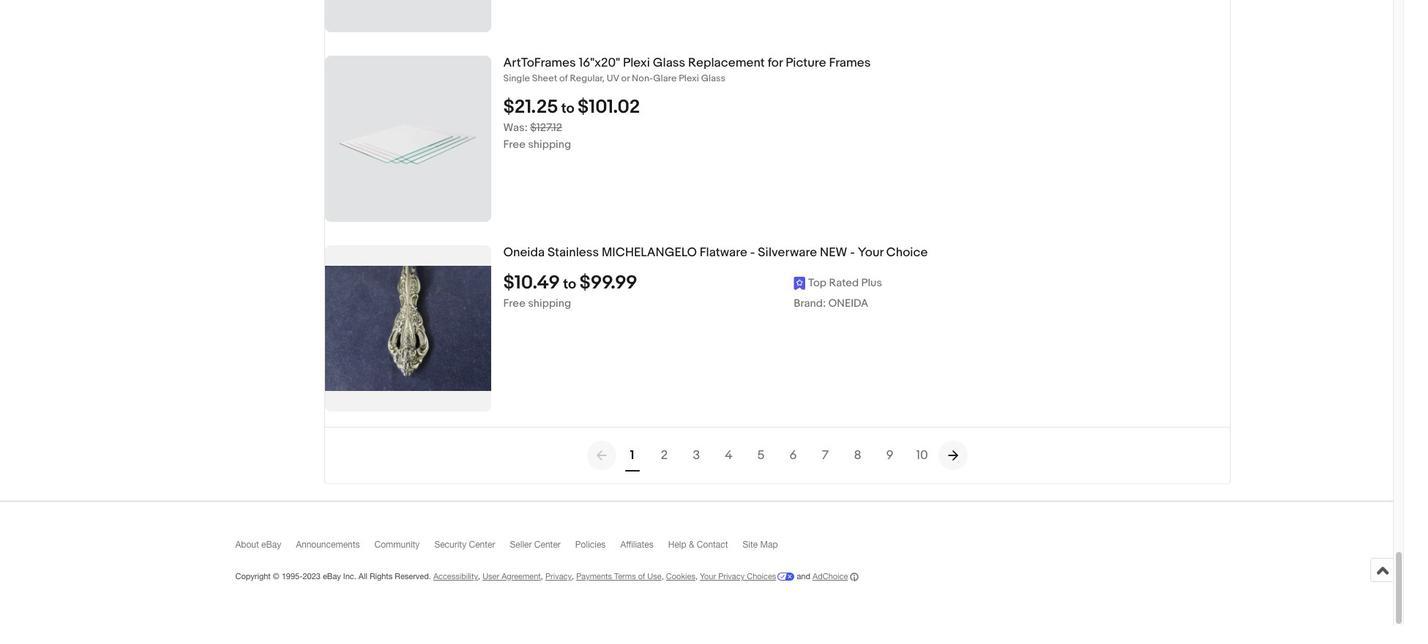 Task type: locate. For each thing, give the bounding box(es) containing it.
navigation containing 1
[[587, 439, 968, 472]]

adchoice link
[[813, 572, 859, 582]]

about ebay
[[235, 540, 281, 550]]

ebay left inc.
[[323, 572, 341, 581]]

0 horizontal spatial your
[[700, 572, 716, 581]]

oneida
[[504, 245, 545, 260]]

security
[[435, 540, 467, 550]]

, left privacy link
[[541, 572, 543, 581]]

1 horizontal spatial privacy
[[719, 572, 745, 581]]

glass down replacement
[[702, 72, 726, 84]]

choice
[[887, 245, 928, 260]]

0 horizontal spatial of
[[560, 72, 568, 84]]

plexi up non-
[[623, 56, 650, 70]]

to for $10.49
[[563, 276, 577, 293]]

$99.99
[[580, 272, 638, 294]]

about ebay link
[[235, 540, 296, 557]]

0 vertical spatial plexi
[[623, 56, 650, 70]]

top rated plus
[[809, 276, 883, 290]]

0 horizontal spatial -
[[751, 245, 755, 260]]

- right "flatware"
[[751, 245, 755, 260]]

1 center from the left
[[469, 540, 495, 550]]

seller
[[510, 540, 532, 550]]

navigation
[[587, 439, 968, 472]]

rights
[[370, 572, 393, 581]]

, left payments
[[572, 572, 574, 581]]

1 free from the top
[[504, 138, 526, 151]]

about
[[235, 540, 259, 550]]

2 center from the left
[[535, 540, 561, 550]]

-
[[751, 245, 755, 260], [851, 245, 855, 260]]

oneida stainless michelangelo flatware - silverware new - your choice
[[504, 245, 928, 260]]

new
[[820, 245, 848, 260]]

arttoframes 16"x20" plexi glass replacement for picture frames link
[[504, 56, 1230, 71]]

- right the 'new'
[[851, 245, 855, 260]]

shipping down $127.12
[[528, 138, 571, 151]]

brand: oneida
[[794, 296, 869, 310]]

your inside 'link'
[[858, 245, 884, 260]]

main content
[[151, 0, 1243, 483]]

free
[[504, 138, 526, 151], [504, 296, 526, 310]]

for
[[768, 56, 783, 70]]

1 vertical spatial ebay
[[323, 572, 341, 581]]

top
[[809, 276, 827, 290]]

center right seller
[[535, 540, 561, 550]]

navigation inside 'main content'
[[587, 439, 968, 472]]

of right sheet
[[560, 72, 568, 84]]

ebay right about
[[262, 540, 281, 550]]

shipping
[[528, 138, 571, 151], [528, 296, 571, 310]]

0 vertical spatial of
[[560, 72, 568, 84]]

to
[[562, 100, 575, 117], [563, 276, 577, 293]]

9 link
[[874, 439, 906, 472]]

map
[[761, 540, 778, 550]]

1 horizontal spatial ebay
[[323, 572, 341, 581]]

regular,
[[570, 72, 605, 84]]

plexi right glare
[[679, 72, 699, 84]]

1 vertical spatial free
[[504, 296, 526, 310]]

non-
[[632, 72, 654, 84]]

0 horizontal spatial privacy
[[546, 572, 572, 581]]

,
[[478, 572, 481, 581], [541, 572, 543, 581], [572, 572, 574, 581], [662, 572, 664, 581], [696, 572, 698, 581]]

5 , from the left
[[696, 572, 698, 581]]

3 , from the left
[[572, 572, 574, 581]]

to up $127.12
[[562, 100, 575, 117]]

center for seller center
[[535, 540, 561, 550]]

center inside seller center link
[[535, 540, 561, 550]]

1 horizontal spatial plexi
[[679, 72, 699, 84]]

0 vertical spatial your
[[858, 245, 884, 260]]

free down the $10.49
[[504, 296, 526, 310]]

all
[[359, 572, 368, 581]]

[object undefined] image
[[794, 276, 883, 290]]

8
[[854, 448, 862, 463]]

1 shipping from the top
[[528, 138, 571, 151]]

1 horizontal spatial your
[[858, 245, 884, 260]]

$10.49 to $99.99
[[504, 272, 638, 294]]

&
[[689, 540, 695, 550]]

, down help & contact link
[[696, 572, 698, 581]]

0 horizontal spatial glass
[[653, 56, 686, 70]]

privacy down seller center link
[[546, 572, 572, 581]]

1 - from the left
[[751, 245, 755, 260]]

affiliates link
[[621, 540, 669, 557]]

privacy left 'choices'
[[719, 572, 745, 581]]

your right cookies
[[700, 572, 716, 581]]

glare
[[654, 72, 677, 84]]

site
[[743, 540, 758, 550]]

0 horizontal spatial center
[[469, 540, 495, 550]]

2 - from the left
[[851, 245, 855, 260]]

0 vertical spatial to
[[562, 100, 575, 117]]

payments terms of use link
[[577, 572, 662, 581]]

frames
[[829, 56, 871, 70]]

1995-
[[282, 572, 303, 581]]

oneida
[[829, 296, 869, 310]]

$21.25
[[504, 96, 558, 119]]

ebay
[[262, 540, 281, 550], [323, 572, 341, 581]]

oneida stainless michelangelo flatware - silverware new - your choice image
[[325, 266, 491, 391]]

1 privacy from the left
[[546, 572, 572, 581]]

arttoframes 18"x22" plexi glass replacement for picture frames image
[[325, 0, 491, 32]]

4
[[725, 448, 733, 463]]

, left user in the left bottom of the page
[[478, 572, 481, 581]]

shipping down the $10.49
[[528, 296, 571, 310]]

0 vertical spatial free
[[504, 138, 526, 151]]

0 horizontal spatial ebay
[[262, 540, 281, 550]]

to inside $21.25 to $101.02 was: $127.12 free shipping
[[562, 100, 575, 117]]

brand:
[[794, 296, 826, 310]]

security center
[[435, 540, 495, 550]]

of left use
[[638, 572, 645, 581]]

sheet
[[532, 72, 558, 84]]

copyright
[[235, 572, 271, 581]]

accessibility
[[434, 572, 478, 581]]

community link
[[375, 540, 435, 557]]

glass up glare
[[653, 56, 686, 70]]

free down was: at the top of the page
[[504, 138, 526, 151]]

to for $21.25
[[562, 100, 575, 117]]

privacy
[[546, 572, 572, 581], [719, 572, 745, 581]]

1 horizontal spatial center
[[535, 540, 561, 550]]

7
[[822, 448, 829, 463]]

picture
[[786, 56, 827, 70]]

choices
[[747, 572, 777, 581]]

center
[[469, 540, 495, 550], [535, 540, 561, 550]]

1 vertical spatial glass
[[702, 72, 726, 84]]

to inside $10.49 to $99.99
[[563, 276, 577, 293]]

stainless
[[548, 245, 599, 260]]

4 link
[[713, 439, 745, 472]]

1 vertical spatial your
[[700, 572, 716, 581]]

terms
[[615, 572, 636, 581]]

center right security
[[469, 540, 495, 550]]

to down stainless
[[563, 276, 577, 293]]

1 vertical spatial shipping
[[528, 296, 571, 310]]

2 free from the top
[[504, 296, 526, 310]]

plexi
[[623, 56, 650, 70], [679, 72, 699, 84]]

1 vertical spatial to
[[563, 276, 577, 293]]

0 vertical spatial glass
[[653, 56, 686, 70]]

0 vertical spatial shipping
[[528, 138, 571, 151]]

main content containing $21.25
[[151, 0, 1243, 483]]

5 link
[[745, 439, 777, 472]]

rated
[[829, 276, 859, 290]]

, left cookies link at the left
[[662, 572, 664, 581]]

center inside security center link
[[469, 540, 495, 550]]

glass
[[653, 56, 686, 70], [702, 72, 726, 84]]

7 link
[[810, 439, 842, 472]]

1 horizontal spatial -
[[851, 245, 855, 260]]

your up plus
[[858, 245, 884, 260]]

copyright © 1995-2023 ebay inc. all rights reserved. accessibility , user agreement , privacy , payments terms of use , cookies , your privacy choices
[[235, 572, 777, 581]]

announcements
[[296, 540, 360, 550]]

1 horizontal spatial of
[[638, 572, 645, 581]]

1 vertical spatial plexi
[[679, 72, 699, 84]]

privacy link
[[546, 572, 572, 581]]



Task type: describe. For each thing, give the bounding box(es) containing it.
1 vertical spatial of
[[638, 572, 645, 581]]

$127.12
[[530, 121, 563, 135]]

or
[[622, 72, 630, 84]]

cookies
[[666, 572, 696, 581]]

2 shipping from the top
[[528, 296, 571, 310]]

center for security center
[[469, 540, 495, 550]]

3 link
[[681, 439, 713, 472]]

adchoice
[[813, 572, 848, 581]]

oneida stainless michelangelo flatware - silverware new - your choice link
[[504, 245, 1230, 261]]

2 link
[[649, 439, 681, 472]]

$10.49
[[504, 272, 560, 294]]

1 link
[[616, 439, 649, 472]]

inc.
[[343, 572, 357, 581]]

michelangelo
[[602, 245, 697, 260]]

2 , from the left
[[541, 572, 543, 581]]

help & contact link
[[669, 540, 743, 557]]

5
[[758, 448, 765, 463]]

community
[[375, 540, 420, 550]]

1 horizontal spatial glass
[[702, 72, 726, 84]]

site map link
[[743, 540, 793, 557]]

contact
[[697, 540, 728, 550]]

seller center link
[[510, 540, 576, 557]]

site map
[[743, 540, 778, 550]]

0 horizontal spatial plexi
[[623, 56, 650, 70]]

flatware
[[700, 245, 748, 260]]

arttoframes 16"x20" plexi glass replacement for picture frames image
[[325, 56, 491, 222]]

3
[[693, 448, 701, 463]]

agreement
[[502, 572, 541, 581]]

6
[[790, 448, 797, 463]]

silverware
[[758, 245, 818, 260]]

accessibility link
[[434, 572, 478, 581]]

free shipping
[[504, 296, 571, 310]]

and
[[797, 572, 811, 581]]

1 , from the left
[[478, 572, 481, 581]]

16"x20"
[[579, 56, 621, 70]]

help
[[669, 540, 687, 550]]

6 link
[[777, 439, 810, 472]]

2 privacy from the left
[[719, 572, 745, 581]]

seller center
[[510, 540, 561, 550]]

affiliates
[[621, 540, 654, 550]]

was:
[[504, 121, 528, 135]]

1
[[630, 448, 635, 463]]

announcements link
[[296, 540, 375, 557]]

10
[[917, 448, 928, 463]]

user
[[483, 572, 500, 581]]

©
[[273, 572, 280, 581]]

security center link
[[435, 540, 510, 557]]

arttoframes 16"x20" plexi glass replacement for picture frames single sheet of regular, uv or non-glare plexi glass
[[504, 56, 871, 84]]

8 link
[[842, 439, 874, 472]]

2
[[661, 448, 668, 463]]

9
[[887, 448, 894, 463]]

2023
[[303, 572, 321, 581]]

Single Sheet of Regular, UV or Non-Glare Plexi Glass text field
[[504, 72, 1230, 85]]

and adchoice
[[795, 572, 848, 581]]

policies link
[[576, 540, 621, 557]]

your privacy choices link
[[700, 572, 795, 581]]

plus
[[862, 276, 883, 290]]

single
[[504, 72, 530, 84]]

4 , from the left
[[662, 572, 664, 581]]

0 vertical spatial ebay
[[262, 540, 281, 550]]

policies
[[576, 540, 606, 550]]

$101.02
[[578, 96, 640, 119]]

uv
[[607, 72, 619, 84]]

reserved.
[[395, 572, 431, 581]]

cookies link
[[666, 572, 696, 581]]

$21.25 to $101.02 was: $127.12 free shipping
[[504, 96, 640, 151]]

10 link
[[906, 439, 939, 472]]

arttoframes
[[504, 56, 576, 70]]

free inside $21.25 to $101.02 was: $127.12 free shipping
[[504, 138, 526, 151]]

payments
[[577, 572, 612, 581]]

of inside arttoframes 16"x20" plexi glass replacement for picture frames single sheet of regular, uv or non-glare plexi glass
[[560, 72, 568, 84]]

replacement
[[689, 56, 765, 70]]

user agreement link
[[483, 572, 541, 581]]

shipping inside $21.25 to $101.02 was: $127.12 free shipping
[[528, 138, 571, 151]]

use
[[648, 572, 662, 581]]



Task type: vqa. For each thing, say whether or not it's contained in the screenshot.
Payments
yes



